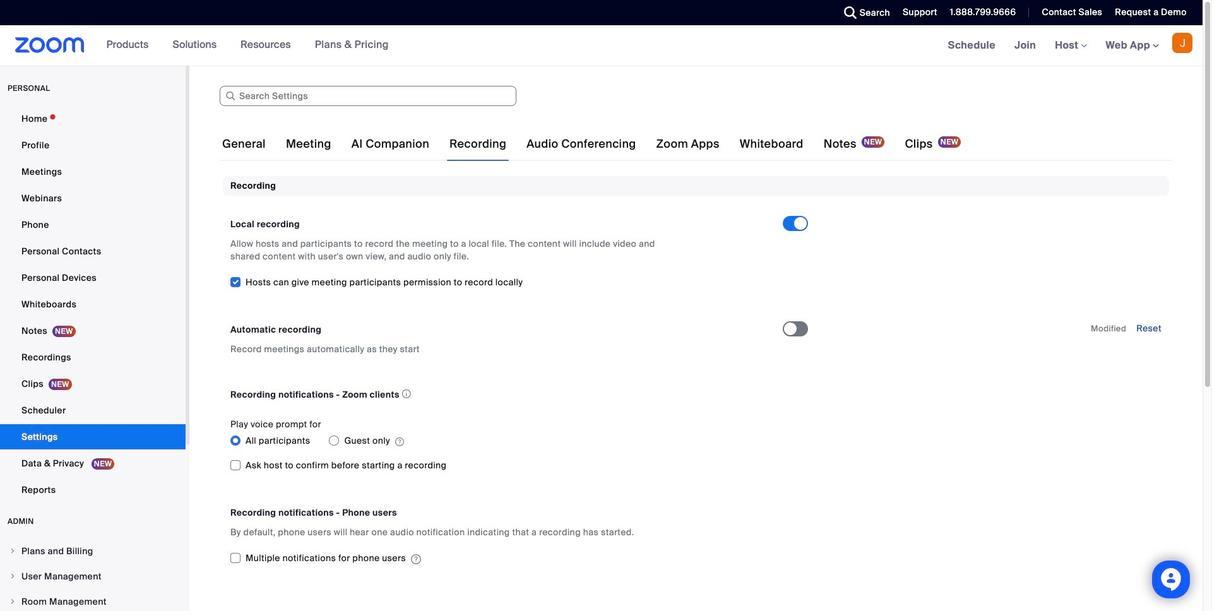 Task type: describe. For each thing, give the bounding box(es) containing it.
option group inside 'recording' element
[[230, 431, 783, 451]]

profile picture image
[[1173, 33, 1193, 53]]

zoom logo image
[[15, 37, 84, 53]]

recording element
[[223, 176, 1169, 582]]

1 menu item from the top
[[0, 539, 186, 563]]

personal menu menu
[[0, 106, 186, 504]]

admin menu menu
[[0, 539, 186, 611]]

meetings navigation
[[939, 25, 1203, 66]]



Task type: locate. For each thing, give the bounding box(es) containing it.
banner
[[0, 25, 1203, 66]]

0 vertical spatial right image
[[9, 573, 16, 580]]

0 vertical spatial menu item
[[0, 539, 186, 563]]

3 menu item from the top
[[0, 590, 186, 611]]

option group
[[230, 431, 783, 451]]

application
[[230, 386, 772, 403]]

product information navigation
[[97, 25, 398, 66]]

2 vertical spatial menu item
[[0, 590, 186, 611]]

1 right image from the top
[[9, 573, 16, 580]]

menu item
[[0, 539, 186, 563], [0, 565, 186, 589], [0, 590, 186, 611]]

1 vertical spatial menu item
[[0, 565, 186, 589]]

1 vertical spatial right image
[[9, 598, 16, 606]]

2 menu item from the top
[[0, 565, 186, 589]]

Search Settings text field
[[220, 86, 517, 106]]

application inside 'recording' element
[[230, 386, 772, 403]]

right image
[[9, 573, 16, 580], [9, 598, 16, 606]]

2 right image from the top
[[9, 598, 16, 606]]

learn more about multiple notifications for phone users image
[[411, 554, 421, 565]]

info outline image
[[402, 386, 411, 402]]

right image
[[9, 547, 16, 555]]

learn more about guest only image
[[395, 437, 404, 448]]

tabs of my account settings page tab list
[[220, 126, 964, 162]]



Task type: vqa. For each thing, say whether or not it's contained in the screenshot.
search contacts input text box
no



